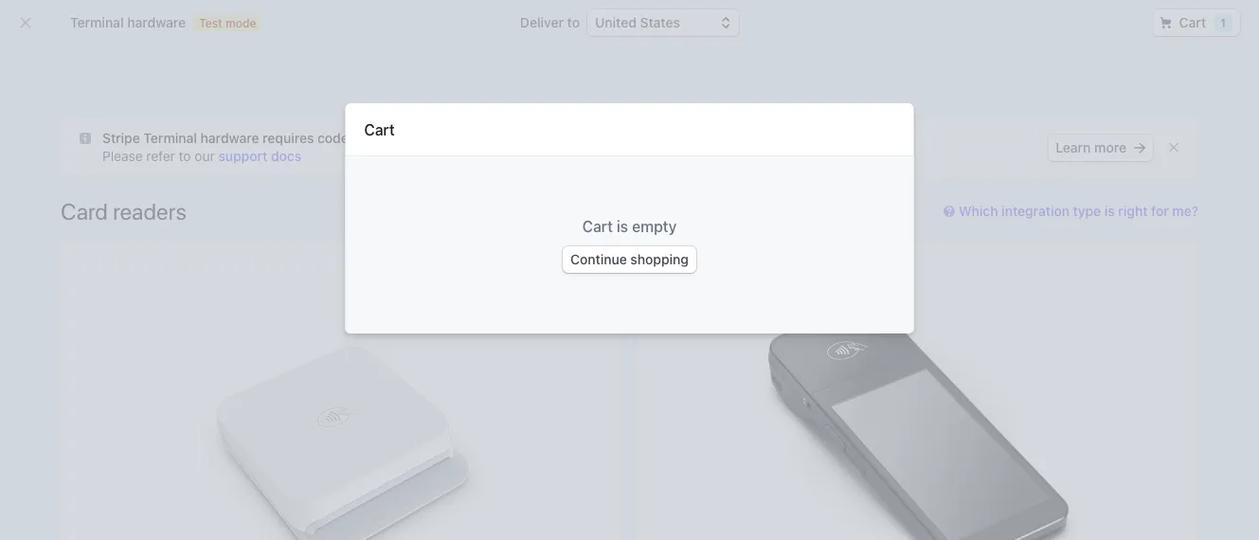 Task type: vqa. For each thing, say whether or not it's contained in the screenshot.
Stripe
yes



Task type: locate. For each thing, give the bounding box(es) containing it.
cart
[[1180, 15, 1207, 30], [364, 121, 395, 139], [583, 217, 613, 235]]

1 horizontal spatial hardware
[[201, 130, 259, 146]]

is left empty
[[617, 217, 628, 235]]

svg image right the more
[[1134, 142, 1146, 154]]

to left our at the left of the page
[[179, 148, 191, 164]]

continue shopping
[[571, 252, 689, 267]]

2 horizontal spatial cart
[[1180, 15, 1207, 30]]

1 vertical spatial to
[[352, 130, 365, 146]]

1 horizontal spatial to
[[352, 130, 365, 146]]

terminal
[[70, 15, 124, 30], [143, 130, 197, 146]]

shopping
[[631, 252, 689, 267]]

empty
[[632, 217, 677, 235]]

learn
[[1056, 140, 1091, 155]]

is right type
[[1105, 203, 1115, 219]]

svg image
[[80, 133, 91, 144]]

1 vertical spatial svg image
[[1134, 142, 1146, 154]]

svg image
[[1161, 17, 1172, 28], [1134, 142, 1146, 154]]

0 horizontal spatial svg image
[[1134, 142, 1146, 154]]

requires
[[263, 130, 314, 146]]

docs
[[271, 148, 302, 164]]

to
[[567, 15, 580, 30], [352, 130, 365, 146], [179, 148, 191, 164]]

2 vertical spatial to
[[179, 148, 191, 164]]

1 horizontal spatial cart
[[583, 217, 613, 235]]

1 horizontal spatial svg image
[[1161, 17, 1172, 28]]

terminal hardware
[[70, 15, 186, 30]]

with
[[402, 130, 429, 146]]

hardware up 'support'
[[201, 130, 259, 146]]

support
[[218, 148, 268, 164]]

2 horizontal spatial to
[[567, 15, 580, 30]]

0 horizontal spatial to
[[179, 148, 191, 164]]

hardware left test
[[127, 15, 186, 30]]

is
[[1105, 203, 1115, 219], [617, 217, 628, 235]]

me?
[[1173, 203, 1199, 219]]

test mode
[[199, 17, 256, 30]]

cart left with
[[364, 121, 395, 139]]

svg image inside learn more link
[[1134, 142, 1146, 154]]

to right deliver
[[567, 15, 580, 30]]

cart up continue
[[583, 217, 613, 235]]

code
[[318, 130, 349, 146]]

for
[[1152, 203, 1169, 219]]

right
[[1119, 203, 1148, 219]]

0 vertical spatial svg image
[[1161, 17, 1172, 28]]

1 vertical spatial hardware
[[201, 130, 259, 146]]

readers
[[113, 198, 187, 225]]

1 horizontal spatial is
[[1105, 203, 1115, 219]]

1 horizontal spatial terminal
[[143, 130, 197, 146]]

cart is empty
[[583, 217, 677, 235]]

svg image left 1
[[1161, 17, 1172, 28]]

cart left 1
[[1180, 15, 1207, 30]]

more
[[1095, 140, 1127, 155]]

hardware
[[127, 15, 186, 30], [201, 130, 259, 146]]

0 horizontal spatial terminal
[[70, 15, 124, 30]]

1 vertical spatial cart
[[364, 121, 395, 139]]

is inside "button"
[[1105, 203, 1115, 219]]

to left work
[[352, 130, 365, 146]]

0 horizontal spatial cart
[[364, 121, 395, 139]]

0 vertical spatial cart
[[1180, 15, 1207, 30]]

stripe terminal hardware requires code to work with a pos please refer to our support docs
[[102, 130, 470, 164]]

1 vertical spatial terminal
[[143, 130, 197, 146]]

continue
[[571, 252, 627, 267]]

0 vertical spatial hardware
[[127, 15, 186, 30]]



Task type: describe. For each thing, give the bounding box(es) containing it.
pos
[[443, 130, 470, 146]]

our
[[195, 148, 215, 164]]

0 vertical spatial terminal
[[70, 15, 124, 30]]

stripe
[[102, 130, 140, 146]]

type
[[1073, 203, 1101, 219]]

0 horizontal spatial is
[[617, 217, 628, 235]]

refer
[[146, 148, 175, 164]]

2 vertical spatial cart
[[583, 217, 613, 235]]

continue shopping button
[[563, 246, 696, 273]]

support docs link
[[218, 148, 302, 164]]

deliver
[[520, 15, 564, 30]]

deliver to
[[520, 15, 580, 30]]

1
[[1220, 17, 1227, 30]]

which integration type is right for me?
[[959, 203, 1199, 219]]

terminal inside "stripe terminal hardware requires code to work with a pos please refer to our support docs"
[[143, 130, 197, 146]]

a
[[432, 130, 440, 146]]

hardware inside "stripe terminal hardware requires code to work with a pos please refer to our support docs"
[[201, 130, 259, 146]]

which
[[959, 203, 998, 219]]

work
[[368, 130, 399, 146]]

learn more link
[[1048, 135, 1153, 161]]

mode
[[225, 17, 256, 30]]

0 horizontal spatial hardware
[[127, 15, 186, 30]]

learn more
[[1056, 140, 1127, 155]]

card readers
[[61, 198, 187, 225]]

please
[[102, 148, 143, 164]]

test
[[199, 17, 222, 30]]

integration
[[1002, 203, 1070, 219]]

which integration type is right for me? button
[[944, 202, 1199, 221]]

0 vertical spatial to
[[567, 15, 580, 30]]

card
[[61, 198, 108, 225]]



